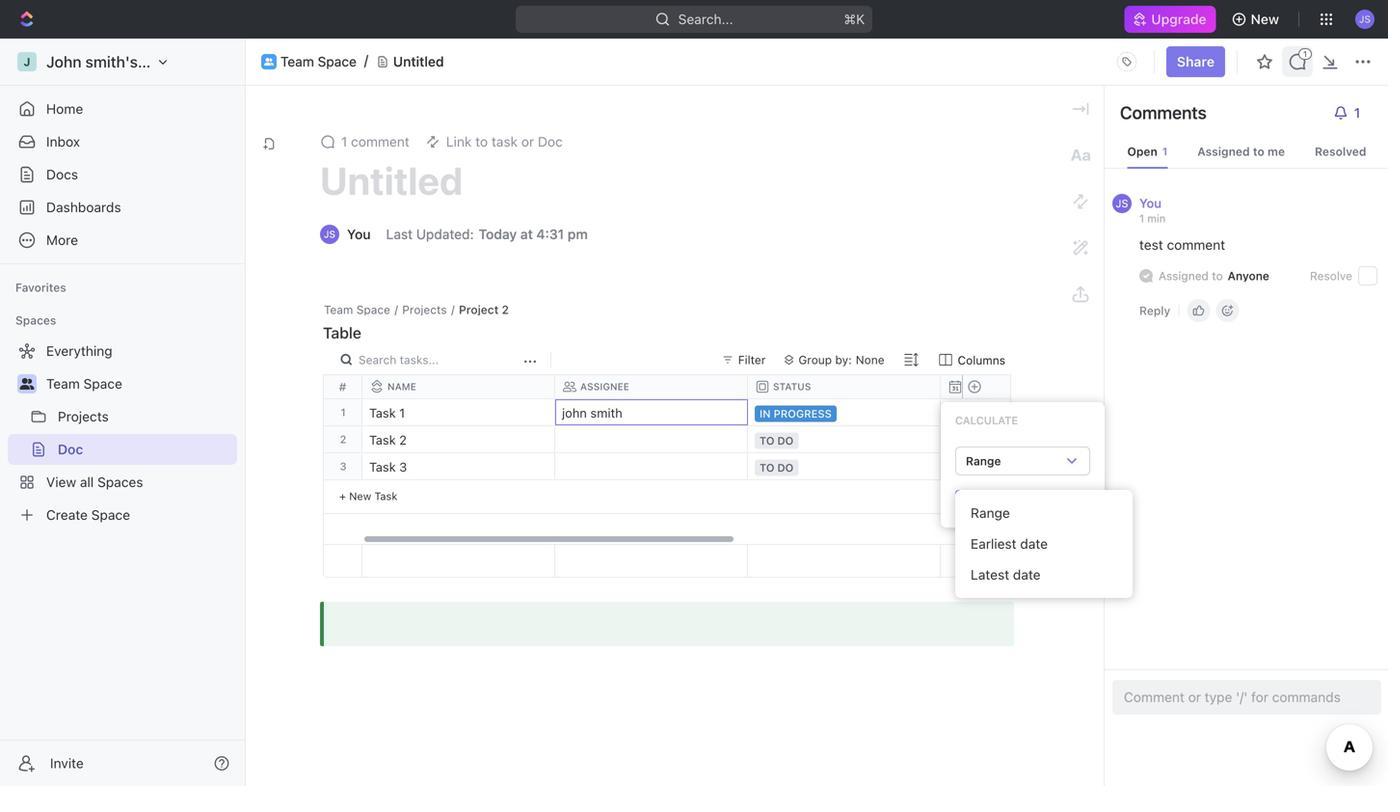 Task type: locate. For each thing, give the bounding box(es) containing it.
untitled
[[393, 54, 444, 70], [320, 158, 463, 203]]

last
[[386, 226, 413, 242]]

user group image
[[20, 378, 34, 390]]

range for range button
[[971, 505, 1011, 521]]

0 vertical spatial do
[[778, 434, 794, 447]]

2 vertical spatial space
[[84, 376, 122, 392]]

tasks...
[[400, 353, 439, 366]]

search...
[[679, 11, 733, 27]]

comment up assigned to
[[1167, 237, 1226, 253]]

task for task 1
[[369, 406, 396, 420]]

0 vertical spatial team space
[[281, 54, 357, 70]]

1 to do cell from the top
[[748, 426, 941, 452]]

1
[[341, 134, 348, 149], [1140, 212, 1145, 225], [399, 406, 405, 420], [341, 406, 346, 419]]

comment up last
[[351, 134, 410, 149]]

assigned left me at the right top
[[1198, 145, 1251, 158]]

space up table
[[357, 303, 390, 316]]

1 vertical spatial team
[[324, 303, 353, 316]]

space inside sidebar navigation
[[84, 376, 122, 392]]

0 vertical spatial range
[[966, 454, 1002, 468]]

to do cell for task 3
[[748, 453, 941, 479]]

me
[[1268, 145, 1286, 158]]

task down task 3
[[375, 490, 398, 502]]

to do for task 3
[[760, 461, 794, 474]]

0 vertical spatial to do cell
[[748, 426, 941, 452]]

comment
[[351, 134, 410, 149], [1167, 237, 1226, 253]]

0 vertical spatial to do
[[760, 434, 794, 447]]

to
[[1254, 145, 1265, 158], [1213, 269, 1224, 283], [760, 434, 775, 447], [760, 461, 775, 474]]

team
[[281, 54, 314, 70], [324, 303, 353, 316], [46, 376, 80, 392]]

test comment
[[1140, 237, 1226, 253]]

team space inside 'link'
[[46, 376, 122, 392]]

grid
[[324, 375, 1327, 578]]

0 vertical spatial assigned
[[1198, 145, 1251, 158]]

team for team space 'link' for user group icon
[[281, 54, 314, 70]]

team up table
[[324, 303, 353, 316]]

2 for 1 2 3
[[340, 433, 347, 446]]

1 vertical spatial date
[[1014, 567, 1041, 582]]

2 for task 2
[[399, 433, 407, 447]]

0 horizontal spatial team space
[[46, 376, 122, 392]]

to do
[[760, 434, 794, 447], [760, 461, 794, 474]]

do
[[778, 434, 794, 447], [778, 461, 794, 474]]

assigned to
[[1159, 269, 1224, 283]]

1 vertical spatial assigned
[[1159, 269, 1209, 283]]

/ left project
[[451, 303, 455, 316]]

task
[[369, 406, 396, 420], [369, 433, 396, 447], [369, 460, 396, 474], [375, 490, 398, 502]]

2 right project
[[502, 303, 509, 316]]

1 horizontal spatial team space link
[[281, 54, 357, 70]]

/ left projects
[[395, 303, 398, 316]]

assigned down test comment
[[1159, 269, 1209, 283]]

sidebar navigation
[[0, 39, 246, 786]]

smith
[[591, 406, 623, 420]]

1 inside 1 2 3
[[341, 406, 346, 419]]

1 horizontal spatial new
[[1251, 11, 1280, 27]]

0 horizontal spatial 3
[[340, 460, 347, 473]]

1 vertical spatial space
[[357, 303, 390, 316]]

2 inside 1 2 3
[[340, 433, 347, 446]]

new down task 3
[[349, 490, 372, 502]]

1 to do from the top
[[760, 434, 794, 447]]

grid containing task 1
[[324, 375, 1327, 578]]

team space link for user group icon
[[281, 54, 357, 70]]

range button
[[963, 498, 1126, 529]]

new inside button
[[1251, 11, 1280, 27]]

team right user group image
[[46, 376, 80, 392]]

0 vertical spatial comment
[[351, 134, 410, 149]]

⌘k
[[844, 11, 865, 27]]

0 horizontal spatial team space link
[[46, 368, 233, 399]]

1 vertical spatial team space
[[46, 376, 122, 392]]

4:31
[[537, 226, 564, 242]]

task down "task 1"
[[369, 433, 396, 447]]

new for new task
[[349, 490, 372, 502]]

team space for team space 'link' for user group icon
[[281, 54, 357, 70]]

task down task 2
[[369, 460, 396, 474]]

/
[[395, 303, 398, 316], [451, 303, 455, 316]]

home link
[[8, 94, 237, 124]]

new right upgrade
[[1251, 11, 1280, 27]]

date
[[1021, 536, 1048, 552], [1014, 567, 1041, 582]]

2 left task 2
[[340, 433, 347, 446]]

task 1
[[369, 406, 405, 420]]

3
[[399, 460, 407, 474], [340, 460, 347, 473]]

row
[[363, 375, 1327, 399]]

date for latest date
[[1014, 567, 1041, 582]]

0 vertical spatial team space link
[[281, 54, 357, 70]]

reply
[[1140, 304, 1171, 317]]

team space link
[[281, 54, 357, 70], [46, 368, 233, 399]]

today
[[479, 226, 517, 242]]

range inside dropdown button
[[966, 454, 1002, 468]]

0 vertical spatial untitled
[[393, 54, 444, 70]]

last updated: today at 4:31 pm
[[386, 226, 588, 242]]

1 vertical spatial new
[[349, 490, 372, 502]]

1 vertical spatial comment
[[1167, 237, 1226, 253]]

space right user group image
[[84, 376, 122, 392]]

space for team space 'link' inside sidebar navigation
[[84, 376, 122, 392]]

assigned
[[1198, 145, 1251, 158], [1159, 269, 1209, 283]]

assigned for assigned to
[[1159, 269, 1209, 283]]

untitled down 1 comment
[[320, 158, 463, 203]]

1 horizontal spatial team
[[281, 54, 314, 70]]

share
[[1178, 54, 1215, 69]]

space for team space 'link' for user group icon
[[318, 54, 357, 70]]

1 vertical spatial untitled
[[320, 158, 463, 203]]

js
[[1116, 197, 1129, 210]]

1 horizontal spatial team space
[[281, 54, 357, 70]]

0 horizontal spatial 2
[[340, 433, 347, 446]]

john smith
[[562, 406, 623, 420]]

press space to select this row. row
[[324, 399, 363, 426], [363, 399, 1327, 426], [324, 426, 363, 453], [363, 426, 1327, 453], [324, 453, 363, 480], [363, 453, 1327, 480], [363, 545, 1327, 578]]

at
[[521, 226, 533, 242]]

date down the earliest date button on the bottom right of page
[[1014, 567, 1041, 582]]

Search tasks... text field
[[359, 346, 519, 373]]

0 horizontal spatial new
[[349, 490, 372, 502]]

1 vertical spatial do
[[778, 461, 794, 474]]

task up task 2
[[369, 406, 396, 420]]

to do cell
[[748, 426, 941, 452], [748, 453, 941, 479]]

2 to do cell from the top
[[748, 453, 941, 479]]

cell
[[941, 399, 1134, 425], [556, 426, 748, 452], [941, 426, 1134, 452], [556, 453, 748, 479], [941, 453, 1134, 479]]

space
[[318, 54, 357, 70], [357, 303, 390, 316], [84, 376, 122, 392]]

1 do from the top
[[778, 434, 794, 447]]

1 vertical spatial to do
[[760, 461, 794, 474]]

0 horizontal spatial team
[[46, 376, 80, 392]]

team space right user group image
[[46, 376, 122, 392]]

space right user group icon
[[318, 54, 357, 70]]

0 vertical spatial date
[[1021, 536, 1048, 552]]

0 vertical spatial new
[[1251, 11, 1280, 27]]

press space to select this row. row containing 1
[[324, 399, 363, 426]]

2 horizontal spatial team
[[324, 303, 353, 316]]

min
[[1148, 212, 1166, 225]]

3 inside 'press space to select this row.' row
[[399, 460, 407, 474]]

1 horizontal spatial 2
[[399, 433, 407, 447]]

range inside button
[[971, 505, 1011, 521]]

2 up task 3
[[399, 433, 407, 447]]

team space right user group icon
[[281, 54, 357, 70]]

0 vertical spatial space
[[318, 54, 357, 70]]

task for task 2
[[369, 433, 396, 447]]

team inside sidebar navigation
[[46, 376, 80, 392]]

earliest date
[[971, 536, 1048, 552]]

3 left task 3
[[340, 460, 347, 473]]

open
[[1128, 145, 1158, 158]]

2 horizontal spatial 2
[[502, 303, 509, 316]]

1 horizontal spatial comment
[[1167, 237, 1226, 253]]

date down range button
[[1021, 536, 1048, 552]]

range down calculate
[[966, 454, 1002, 468]]

team space
[[281, 54, 357, 70], [46, 376, 122, 392]]

range
[[966, 454, 1002, 468], [971, 505, 1011, 521]]

2 vertical spatial team
[[46, 376, 80, 392]]

range for range dropdown button
[[966, 454, 1002, 468]]

latest date button
[[963, 559, 1126, 590]]

1 horizontal spatial 3
[[399, 460, 407, 474]]

comment for test comment
[[1167, 237, 1226, 253]]

home
[[46, 101, 83, 117]]

1 vertical spatial range
[[971, 505, 1011, 521]]

search tasks...
[[359, 353, 439, 366]]

cell for 2
[[941, 426, 1134, 452]]

1 vertical spatial to do cell
[[748, 453, 941, 479]]

2 inside the team space / projects / project 2 table
[[502, 303, 509, 316]]

3 down task 2
[[399, 460, 407, 474]]

team right user group icon
[[281, 54, 314, 70]]

0 vertical spatial team
[[281, 54, 314, 70]]

inbox link
[[8, 126, 237, 157]]

latest
[[971, 567, 1010, 582]]

row group
[[324, 399, 363, 514], [363, 399, 1327, 544], [963, 399, 1011, 514], [963, 545, 1011, 577]]

new
[[1251, 11, 1280, 27], [349, 490, 372, 502]]

2
[[502, 303, 509, 316], [399, 433, 407, 447], [340, 433, 347, 446]]

inbox
[[46, 134, 80, 149]]

untitled up 1 comment
[[393, 54, 444, 70]]

team space link for user group image
[[46, 368, 233, 399]]

0 horizontal spatial comment
[[351, 134, 410, 149]]

2 do from the top
[[778, 461, 794, 474]]

press space to select this row. row containing task 1
[[363, 399, 1327, 426]]

do for task 3
[[778, 461, 794, 474]]

assigned for assigned to me
[[1198, 145, 1251, 158]]

1 horizontal spatial /
[[451, 303, 455, 316]]

projects
[[402, 303, 447, 316]]

range up the earliest
[[971, 505, 1011, 521]]

latest date
[[971, 567, 1041, 582]]

2 to do from the top
[[760, 461, 794, 474]]

1 vertical spatial team space link
[[46, 368, 233, 399]]

team space link inside sidebar navigation
[[46, 368, 233, 399]]

0 horizontal spatial /
[[395, 303, 398, 316]]



Task type: describe. For each thing, give the bounding box(es) containing it.
row group containing task 1
[[363, 399, 1327, 544]]

resolve
[[1311, 269, 1353, 283]]

range button
[[956, 447, 1091, 475]]

user group image
[[264, 58, 274, 65]]

1 / from the left
[[395, 303, 398, 316]]

favorites button
[[8, 276, 74, 299]]

table
[[323, 324, 362, 342]]

new for new
[[1251, 11, 1280, 27]]

docs link
[[8, 159, 237, 190]]

#
[[339, 380, 347, 393]]

spaces
[[15, 313, 56, 327]]

john
[[562, 406, 587, 420]]

1 comment
[[341, 134, 410, 149]]

resolved
[[1315, 145, 1367, 158]]

new button
[[1224, 4, 1291, 35]]

upgrade link
[[1125, 6, 1217, 33]]

in progress cell
[[748, 399, 941, 425]]

1 inside 'press space to select this row.' row
[[399, 406, 405, 420]]

new task
[[349, 490, 398, 502]]

dashboards
[[46, 199, 121, 215]]

press space to select this row. row containing task 2
[[363, 426, 1327, 453]]

2 / from the left
[[451, 303, 455, 316]]

you
[[1140, 196, 1162, 210]]

comment for 1 comment
[[351, 134, 410, 149]]

docs
[[46, 166, 78, 182]]

team space for team space 'link' inside sidebar navigation
[[46, 376, 122, 392]]

1 2 3
[[340, 406, 347, 473]]

john smith cell
[[556, 399, 748, 425]]

team space / projects / project 2 table
[[323, 303, 509, 342]]

earliest date button
[[963, 529, 1126, 559]]

in
[[760, 407, 771, 420]]

to do cell for task 2
[[748, 426, 941, 452]]

assigned to me
[[1198, 145, 1286, 158]]

progress
[[774, 407, 832, 420]]

team inside the team space / projects / project 2 table
[[324, 303, 353, 316]]

comments
[[1121, 102, 1207, 123]]

date for earliest date
[[1021, 536, 1048, 552]]

press space to select this row. row containing task 3
[[363, 453, 1327, 480]]

to do for task 2
[[760, 434, 794, 447]]

test
[[1140, 237, 1164, 253]]

upgrade
[[1152, 11, 1207, 27]]

updated:
[[416, 226, 474, 242]]

dashboards link
[[8, 192, 237, 223]]

in progress
[[760, 407, 832, 420]]

do for task 2
[[778, 434, 794, 447]]

earliest
[[971, 536, 1017, 552]]

invite
[[50, 755, 84, 771]]

task 2
[[369, 433, 407, 447]]

calculate
[[956, 414, 1019, 427]]

1 inside the you 1 min
[[1140, 212, 1145, 225]]

space inside the team space / projects / project 2 table
[[357, 303, 390, 316]]

team for team space 'link' inside sidebar navigation
[[46, 376, 80, 392]]

you 1 min
[[1140, 196, 1166, 225]]

task 3
[[369, 460, 407, 474]]

task for task 3
[[369, 460, 396, 474]]

project
[[459, 303, 499, 316]]

press space to select this row. row containing 2
[[324, 426, 363, 453]]

search
[[359, 353, 397, 366]]

favorites
[[15, 281, 66, 294]]

press space to select this row. row containing 3
[[324, 453, 363, 480]]

pm
[[568, 226, 588, 242]]

row group containing 1 2 3
[[324, 399, 363, 514]]

cell for 1
[[941, 399, 1134, 425]]

cell for 3
[[941, 453, 1134, 479]]



Task type: vqa. For each thing, say whether or not it's contained in the screenshot.
Reply
yes



